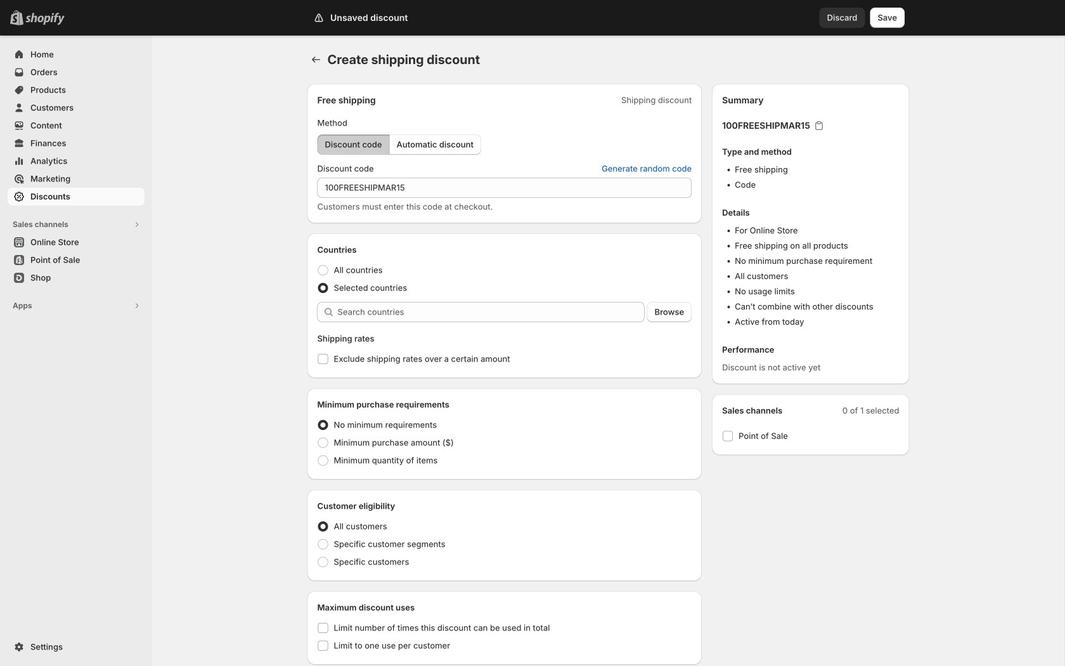 Task type: describe. For each thing, give the bounding box(es) containing it.
Search countries text field
[[338, 302, 645, 322]]

shopify image
[[25, 13, 65, 25]]



Task type: locate. For each thing, give the bounding box(es) containing it.
None text field
[[317, 178, 692, 198]]



Task type: vqa. For each thing, say whether or not it's contained in the screenshot.
Search countries text box
yes



